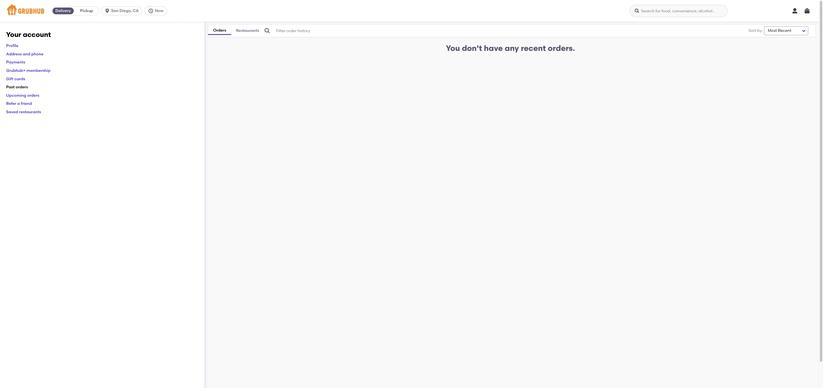 Task type: describe. For each thing, give the bounding box(es) containing it.
recent
[[521, 43, 546, 53]]

saved restaurants link
[[6, 110, 41, 114]]

sort by:
[[749, 28, 764, 33]]

your account
[[6, 30, 51, 39]]

orders for upcoming orders
[[27, 93, 39, 98]]

orders
[[213, 28, 226, 33]]

gift cards
[[6, 76, 25, 81]]

friend
[[21, 101, 32, 106]]

address and phone link
[[6, 52, 43, 56]]

restaurants
[[19, 110, 41, 114]]

have
[[484, 43, 503, 53]]

grubhub+ membership
[[6, 68, 51, 73]]

a
[[17, 101, 20, 106]]

0 horizontal spatial svg image
[[635, 8, 640, 14]]

you don't have any recent orders.
[[446, 43, 576, 53]]

Search for food, convenience, alcohol... search field
[[630, 5, 728, 17]]

cards
[[14, 76, 25, 81]]

refer
[[6, 101, 16, 106]]

grubhub+ membership link
[[6, 68, 51, 73]]

gift
[[6, 76, 13, 81]]

and
[[23, 52, 30, 56]]

past orders link
[[6, 85, 28, 90]]

now button
[[145, 6, 170, 15]]

san diego, ca button
[[101, 6, 145, 15]]

gift cards link
[[6, 76, 25, 81]]

your
[[6, 30, 21, 39]]

pickup
[[80, 8, 93, 13]]

phone
[[31, 52, 43, 56]]

delivery
[[55, 8, 71, 13]]

don't
[[462, 43, 483, 53]]



Task type: vqa. For each thing, say whether or not it's contained in the screenshot.
Grubhub
no



Task type: locate. For each thing, give the bounding box(es) containing it.
svg image for san diego, ca
[[105, 8, 110, 14]]

sort
[[749, 28, 757, 33]]

0 vertical spatial orders
[[16, 85, 28, 90]]

svg image
[[105, 8, 110, 14], [148, 8, 154, 14], [264, 27, 271, 34]]

any
[[505, 43, 519, 53]]

refer a friend link
[[6, 101, 32, 106]]

2 horizontal spatial svg image
[[805, 8, 811, 14]]

orders.
[[548, 43, 576, 53]]

orders for past orders
[[16, 85, 28, 90]]

orders button
[[208, 26, 232, 35]]

diego,
[[120, 8, 132, 13]]

payments
[[6, 60, 25, 65]]

ca
[[133, 8, 139, 13]]

upcoming orders link
[[6, 93, 39, 98]]

restaurants button
[[232, 27, 264, 35]]

past orders
[[6, 85, 28, 90]]

grubhub+
[[6, 68, 26, 73]]

now
[[155, 8, 164, 13]]

refer a friend
[[6, 101, 32, 106]]

svg image inside the now button
[[148, 8, 154, 14]]

san
[[111, 8, 119, 13]]

saved restaurants
[[6, 110, 41, 114]]

Filter order history search field
[[264, 25, 732, 37]]

address and phone
[[6, 52, 43, 56]]

svg image left now
[[148, 8, 154, 14]]

1 horizontal spatial svg image
[[792, 8, 799, 14]]

account
[[23, 30, 51, 39]]

past
[[6, 85, 15, 90]]

svg image for now
[[148, 8, 154, 14]]

svg image right restaurants button
[[264, 27, 271, 34]]

profile
[[6, 43, 18, 48]]

by:
[[758, 28, 764, 33]]

address
[[6, 52, 22, 56]]

upcoming
[[6, 93, 26, 98]]

saved
[[6, 110, 18, 114]]

membership
[[26, 68, 51, 73]]

svg image
[[792, 8, 799, 14], [805, 8, 811, 14], [635, 8, 640, 14]]

delivery button
[[51, 6, 75, 15]]

2 horizontal spatial svg image
[[264, 27, 271, 34]]

orders
[[16, 85, 28, 90], [27, 93, 39, 98]]

san diego, ca
[[111, 8, 139, 13]]

you
[[446, 43, 460, 53]]

profile link
[[6, 43, 18, 48]]

orders up upcoming orders link
[[16, 85, 28, 90]]

upcoming orders
[[6, 93, 39, 98]]

1 vertical spatial orders
[[27, 93, 39, 98]]

restaurants
[[236, 28, 259, 33]]

1 horizontal spatial svg image
[[148, 8, 154, 14]]

main navigation navigation
[[0, 0, 820, 22]]

pickup button
[[75, 6, 98, 15]]

svg image left san
[[105, 8, 110, 14]]

orders up friend
[[27, 93, 39, 98]]

svg image inside san diego, ca button
[[105, 8, 110, 14]]

payments link
[[6, 60, 25, 65]]

0 horizontal spatial svg image
[[105, 8, 110, 14]]



